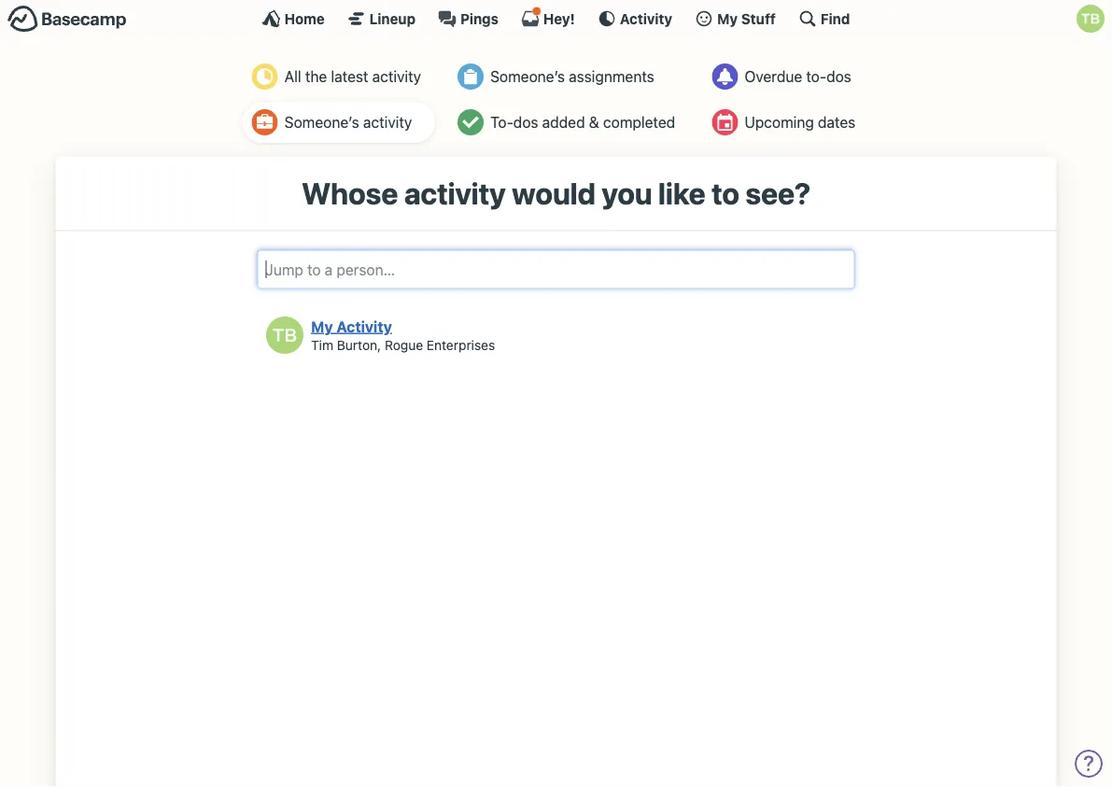 Task type: locate. For each thing, give the bounding box(es) containing it.
upcoming dates
[[745, 114, 856, 131]]

2 vertical spatial activity
[[404, 176, 506, 211]]

reports image
[[712, 64, 739, 90]]

1 vertical spatial dos
[[514, 114, 539, 131]]

like
[[659, 176, 706, 211]]

activity
[[620, 10, 673, 27], [337, 318, 392, 335]]

all the latest activity link
[[243, 56, 435, 97]]

someone's
[[491, 68, 565, 86], [285, 114, 359, 131]]

1 vertical spatial activity
[[363, 114, 412, 131]]

1 vertical spatial activity
[[337, 318, 392, 335]]

0 vertical spatial dos
[[827, 68, 852, 86]]

1 horizontal spatial activity
[[620, 10, 673, 27]]

pings
[[461, 10, 499, 27]]

1 horizontal spatial dos
[[827, 68, 852, 86]]

stuff
[[742, 10, 776, 27]]

my inside my activity tim burton,        rogue enterprises
[[311, 318, 333, 335]]

to
[[712, 176, 740, 211]]

home
[[285, 10, 325, 27]]

see?
[[746, 176, 811, 211]]

someone's assignments link
[[449, 56, 690, 97]]

my stuff
[[718, 10, 776, 27]]

pings button
[[438, 9, 499, 28]]

schedule image
[[712, 109, 739, 135]]

my left stuff
[[718, 10, 738, 27]]

my activity tim burton,        rogue enterprises
[[311, 318, 495, 353]]

would
[[512, 176, 596, 211]]

someone's activity
[[285, 114, 412, 131]]

activity inside my activity tim burton,        rogue enterprises
[[337, 318, 392, 335]]

1 horizontal spatial my
[[718, 10, 738, 27]]

0 horizontal spatial my
[[311, 318, 333, 335]]

activity link
[[598, 9, 673, 28]]

someone's assignments
[[491, 68, 655, 86]]

all the latest activity
[[285, 68, 421, 86]]

person report image
[[252, 109, 278, 135]]

rogue
[[385, 337, 423, 353]]

my for activity
[[311, 318, 333, 335]]

1 vertical spatial someone's
[[285, 114, 359, 131]]

dos left added
[[514, 114, 539, 131]]

activity down "all the latest activity"
[[363, 114, 412, 131]]

my inside popup button
[[718, 10, 738, 27]]

dos
[[827, 68, 852, 86], [514, 114, 539, 131]]

you
[[602, 176, 653, 211]]

added
[[543, 114, 586, 131]]

&
[[589, 114, 600, 131]]

0 horizontal spatial activity
[[337, 318, 392, 335]]

0 horizontal spatial someone's
[[285, 114, 359, 131]]

activity right the latest
[[372, 68, 421, 86]]

1 vertical spatial my
[[311, 318, 333, 335]]

enterprises
[[427, 337, 495, 353]]

someone's for someone's activity
[[285, 114, 359, 131]]

1 horizontal spatial someone's
[[491, 68, 565, 86]]

lineup
[[370, 10, 416, 27]]

someone's inside 'link'
[[285, 114, 359, 131]]

0 vertical spatial someone's
[[491, 68, 565, 86]]

activity up assignments
[[620, 10, 673, 27]]

someone's up the to- on the left top of page
[[491, 68, 565, 86]]

activity inside 'link'
[[363, 114, 412, 131]]

dates
[[819, 114, 856, 131]]

activity
[[372, 68, 421, 86], [363, 114, 412, 131], [404, 176, 506, 211]]

whose
[[302, 176, 398, 211]]

someone's for someone's assignments
[[491, 68, 565, 86]]

latest
[[331, 68, 369, 86]]

overdue to-dos
[[745, 68, 852, 86]]

0 vertical spatial my
[[718, 10, 738, 27]]

my up 'tim'
[[311, 318, 333, 335]]

find
[[821, 10, 851, 27]]

dos up dates
[[827, 68, 852, 86]]

someone's down the
[[285, 114, 359, 131]]

0 vertical spatial activity
[[620, 10, 673, 27]]

main element
[[0, 0, 1113, 36]]

upcoming dates link
[[703, 102, 870, 143]]

my
[[718, 10, 738, 27], [311, 318, 333, 335]]

activity down todo image
[[404, 176, 506, 211]]

activity up the burton,
[[337, 318, 392, 335]]



Task type: describe. For each thing, give the bounding box(es) containing it.
switch accounts image
[[7, 5, 127, 34]]

0 vertical spatial activity
[[372, 68, 421, 86]]

completed
[[604, 114, 676, 131]]

Jump to a person… text field
[[257, 250, 856, 289]]

burton,
[[337, 337, 381, 353]]

my for stuff
[[718, 10, 738, 27]]

the
[[305, 68, 327, 86]]

someone's activity link
[[243, 102, 435, 143]]

to-dos added & completed link
[[449, 102, 690, 143]]

hey! button
[[521, 7, 575, 28]]

to-
[[807, 68, 827, 86]]

whose activity would you like to see?
[[302, 176, 811, 211]]

overdue
[[745, 68, 803, 86]]

my stuff button
[[695, 9, 776, 28]]

activity report image
[[252, 64, 278, 90]]

home link
[[262, 9, 325, 28]]

hey!
[[544, 10, 575, 27]]

activity inside activity link
[[620, 10, 673, 27]]

assignments
[[569, 68, 655, 86]]

upcoming
[[745, 114, 815, 131]]

all
[[285, 68, 302, 86]]

tim
[[311, 337, 334, 353]]

to-
[[491, 114, 514, 131]]

tim burton image
[[1077, 5, 1105, 33]]

activity for whose
[[404, 176, 506, 211]]

lineup link
[[347, 9, 416, 28]]

find button
[[799, 9, 851, 28]]

0 horizontal spatial dos
[[514, 114, 539, 131]]

overdue to-dos link
[[703, 56, 870, 97]]

activity for someone's
[[363, 114, 412, 131]]

tim burton, rogue enterprises image
[[266, 317, 304, 354]]

to-dos added & completed
[[491, 114, 676, 131]]

assignment image
[[458, 64, 484, 90]]

todo image
[[458, 109, 484, 135]]



Task type: vqa. For each thing, say whether or not it's contained in the screenshot.
to
yes



